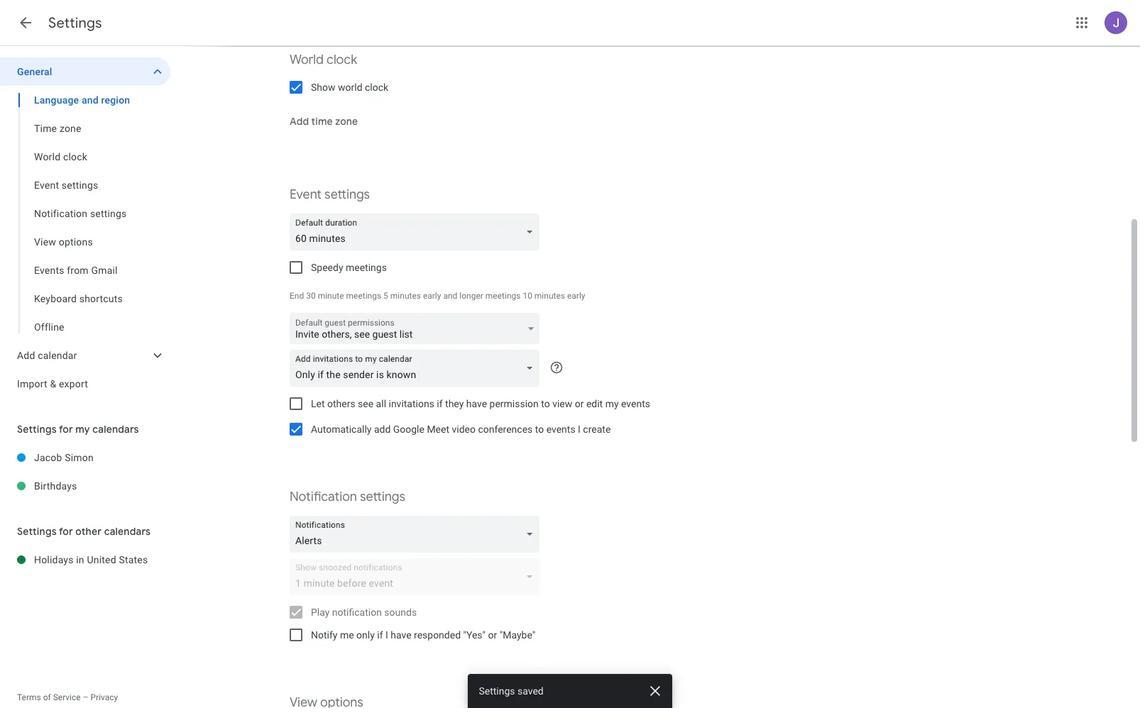Task type: vqa. For each thing, say whether or not it's contained in the screenshot.
bottom October 2023
no



Task type: locate. For each thing, give the bounding box(es) containing it.
settings left saved
[[479, 686, 516, 697]]

2 early from the left
[[567, 291, 585, 301]]

my
[[605, 398, 619, 410], [75, 423, 90, 436]]

birthdays
[[34, 481, 77, 492]]

1 for from the top
[[59, 423, 73, 436]]

&
[[50, 378, 56, 390]]

1 vertical spatial calendars
[[104, 525, 151, 538]]

calendars up states
[[104, 525, 151, 538]]

notification settings down the automatically
[[290, 489, 405, 506]]

calendars
[[92, 423, 139, 436], [104, 525, 151, 538]]

1 vertical spatial see
[[358, 398, 374, 410]]

zone right "time"
[[60, 123, 81, 134]]

see inside default guest permissions invite others, see guest list
[[354, 329, 370, 340]]

keyboard
[[34, 293, 77, 305]]

add
[[374, 424, 391, 435]]

tree
[[0, 58, 170, 398]]

see left all
[[358, 398, 374, 410]]

events
[[621, 398, 650, 410], [546, 424, 576, 435]]

0 vertical spatial if
[[437, 398, 443, 410]]

guest down permissions
[[372, 329, 397, 340]]

0 horizontal spatial if
[[377, 630, 383, 641]]

5
[[384, 291, 388, 301]]

for left other
[[59, 525, 73, 538]]

settings up holidays
[[17, 525, 57, 538]]

0 horizontal spatial or
[[488, 630, 497, 641]]

notify
[[311, 630, 338, 641]]

jacob simon tree item
[[0, 444, 170, 472]]

view
[[553, 398, 573, 410]]

have right they
[[466, 398, 487, 410]]

notification
[[34, 208, 87, 219], [290, 489, 357, 506]]

of
[[43, 693, 51, 703]]

events
[[34, 265, 64, 276]]

calendars for settings for my calendars
[[92, 423, 139, 436]]

language and region
[[34, 94, 130, 106]]

let others see all invitations if they have permission to view or edit my events
[[311, 398, 650, 410]]

calendars up jacob simon tree item
[[92, 423, 139, 436]]

or right the "yes"
[[488, 630, 497, 641]]

settings
[[48, 14, 102, 32], [17, 423, 57, 436], [17, 525, 57, 538], [479, 686, 516, 697]]

0 vertical spatial notification
[[34, 208, 87, 219]]

events right edit
[[621, 398, 650, 410]]

1 vertical spatial for
[[59, 525, 73, 538]]

and left longer
[[443, 291, 458, 301]]

zone right time
[[335, 115, 358, 128]]

other
[[75, 525, 102, 538]]

meetings left 5
[[346, 291, 381, 301]]

1 vertical spatial add
[[17, 350, 35, 361]]

if right the only
[[377, 630, 383, 641]]

0 horizontal spatial and
[[82, 94, 99, 106]]

0 horizontal spatial add
[[17, 350, 35, 361]]

birthdays link
[[34, 472, 170, 501]]

have down sounds
[[391, 630, 412, 641]]

notification down the automatically
[[290, 489, 357, 506]]

world down "time"
[[34, 151, 61, 163]]

show
[[311, 82, 336, 93]]

1 horizontal spatial if
[[437, 398, 443, 410]]

to right conferences
[[535, 424, 544, 435]]

0 horizontal spatial clock
[[63, 151, 87, 163]]

event
[[34, 180, 59, 191], [290, 187, 322, 203]]

to left view
[[541, 398, 550, 410]]

my up jacob simon tree item
[[75, 423, 90, 436]]

notification up view options
[[34, 208, 87, 219]]

invite others, see guest list button
[[290, 314, 540, 348]]

0 vertical spatial i
[[578, 424, 581, 435]]

i left create
[[578, 424, 581, 435]]

1 horizontal spatial or
[[575, 398, 584, 410]]

0 vertical spatial clock
[[327, 52, 357, 68]]

or left edit
[[575, 398, 584, 410]]

see
[[354, 329, 370, 340], [358, 398, 374, 410]]

–
[[83, 693, 88, 703]]

jacob simon
[[34, 452, 94, 464]]

1 vertical spatial i
[[386, 630, 388, 641]]

minutes
[[390, 291, 421, 301], [535, 291, 565, 301]]

1 vertical spatial and
[[443, 291, 458, 301]]

1 vertical spatial to
[[535, 424, 544, 435]]

add for add calendar
[[17, 350, 35, 361]]

1 vertical spatial notification
[[290, 489, 357, 506]]

calendar
[[38, 350, 77, 361]]

clock up 'show world clock'
[[327, 52, 357, 68]]

1 minutes from the left
[[390, 291, 421, 301]]

others
[[327, 398, 355, 410]]

service
[[53, 693, 81, 703]]

1 early from the left
[[423, 291, 441, 301]]

events down view
[[546, 424, 576, 435]]

automatically add google meet video conferences to events i create
[[311, 424, 611, 435]]

settings saved
[[479, 686, 544, 697]]

meetings
[[346, 262, 387, 273], [346, 291, 381, 301], [486, 291, 521, 301]]

zone
[[335, 115, 358, 128], [60, 123, 81, 134]]

1 vertical spatial my
[[75, 423, 90, 436]]

0 vertical spatial world clock
[[290, 52, 357, 68]]

2 for from the top
[[59, 525, 73, 538]]

my right edit
[[605, 398, 619, 410]]

meetings up 5
[[346, 262, 387, 273]]

1 vertical spatial events
[[546, 424, 576, 435]]

1 horizontal spatial world
[[290, 52, 324, 68]]

holidays in united states link
[[34, 546, 170, 574]]

options
[[59, 236, 93, 248]]

early
[[423, 291, 441, 301], [567, 291, 585, 301]]

clock down time zone
[[63, 151, 87, 163]]

1 vertical spatial notification settings
[[290, 489, 405, 506]]

meet
[[427, 424, 449, 435]]

privacy
[[91, 693, 118, 703]]

general tree item
[[0, 58, 170, 86]]

None field
[[290, 214, 545, 251], [290, 350, 545, 387], [290, 516, 545, 553], [290, 214, 545, 251], [290, 350, 545, 387], [290, 516, 545, 553]]

world clock down time zone
[[34, 151, 87, 163]]

1 horizontal spatial world clock
[[290, 52, 357, 68]]

create
[[583, 424, 611, 435]]

settings heading
[[48, 14, 102, 32]]

settings right 'go back' icon
[[48, 14, 102, 32]]

1 horizontal spatial my
[[605, 398, 619, 410]]

event settings
[[34, 180, 98, 191], [290, 187, 370, 203]]

notification settings
[[34, 208, 127, 219], [290, 489, 405, 506]]

clock right world
[[365, 82, 388, 93]]

settings for other calendars
[[17, 525, 151, 538]]

time zone
[[34, 123, 81, 134]]

settings up jacob
[[17, 423, 57, 436]]

and
[[82, 94, 99, 106], [443, 291, 458, 301]]

0 vertical spatial guest
[[325, 318, 346, 328]]

1 horizontal spatial notification
[[290, 489, 357, 506]]

0 vertical spatial events
[[621, 398, 650, 410]]

world
[[290, 52, 324, 68], [34, 151, 61, 163]]

minute
[[318, 291, 344, 301]]

go back image
[[17, 14, 34, 31]]

view
[[34, 236, 56, 248]]

world clock
[[290, 52, 357, 68], [34, 151, 87, 163]]

0 horizontal spatial world
[[34, 151, 61, 163]]

world up show
[[290, 52, 324, 68]]

0 vertical spatial world
[[290, 52, 324, 68]]

settings for settings for other calendars
[[17, 525, 57, 538]]

0 horizontal spatial early
[[423, 291, 441, 301]]

1 horizontal spatial have
[[466, 398, 487, 410]]

0 horizontal spatial guest
[[325, 318, 346, 328]]

guest up others,
[[325, 318, 346, 328]]

0 horizontal spatial have
[[391, 630, 412, 641]]

2 horizontal spatial clock
[[365, 82, 388, 93]]

default
[[295, 318, 323, 328]]

group
[[0, 86, 170, 342]]

1 horizontal spatial add
[[290, 115, 309, 128]]

0 horizontal spatial event
[[34, 180, 59, 191]]

add time zone button
[[284, 104, 364, 138]]

early up the invite others, see guest list dropdown button
[[423, 291, 441, 301]]

1 horizontal spatial zone
[[335, 115, 358, 128]]

add time zone
[[290, 115, 358, 128]]

settings for settings
[[48, 14, 102, 32]]

1 vertical spatial or
[[488, 630, 497, 641]]

play notification sounds
[[311, 607, 417, 618]]

add up the import
[[17, 350, 35, 361]]

for up jacob simon
[[59, 423, 73, 436]]

1 horizontal spatial notification settings
[[290, 489, 405, 506]]

0 horizontal spatial minutes
[[390, 291, 421, 301]]

2 vertical spatial clock
[[63, 151, 87, 163]]

see down permissions
[[354, 329, 370, 340]]

i
[[578, 424, 581, 435], [386, 630, 388, 641]]

1 vertical spatial guest
[[372, 329, 397, 340]]

for for my
[[59, 423, 73, 436]]

1 horizontal spatial minutes
[[535, 291, 565, 301]]

and left region
[[82, 94, 99, 106]]

or
[[575, 398, 584, 410], [488, 630, 497, 641]]

minutes right 10
[[535, 291, 565, 301]]

if
[[437, 398, 443, 410], [377, 630, 383, 641]]

0 vertical spatial notification settings
[[34, 208, 127, 219]]

0 vertical spatial add
[[290, 115, 309, 128]]

only
[[356, 630, 375, 641]]

add calendar
[[17, 350, 77, 361]]

notification settings up options
[[34, 208, 127, 219]]

0 horizontal spatial notification settings
[[34, 208, 127, 219]]

0 vertical spatial or
[[575, 398, 584, 410]]

0 vertical spatial for
[[59, 423, 73, 436]]

0 horizontal spatial world clock
[[34, 151, 87, 163]]

if left they
[[437, 398, 443, 410]]

minutes right 5
[[390, 291, 421, 301]]

have
[[466, 398, 487, 410], [391, 630, 412, 641]]

0 horizontal spatial i
[[386, 630, 388, 641]]

me
[[340, 630, 354, 641]]

0 vertical spatial calendars
[[92, 423, 139, 436]]

add
[[290, 115, 309, 128], [17, 350, 35, 361]]

to
[[541, 398, 550, 410], [535, 424, 544, 435]]

0 vertical spatial see
[[354, 329, 370, 340]]

states
[[119, 555, 148, 566]]

add left time
[[290, 115, 309, 128]]

1 horizontal spatial early
[[567, 291, 585, 301]]

early right 10
[[567, 291, 585, 301]]

"maybe"
[[500, 630, 536, 641]]

"yes"
[[463, 630, 486, 641]]

i right the only
[[386, 630, 388, 641]]

add inside button
[[290, 115, 309, 128]]

sounds
[[384, 607, 417, 618]]

gmail
[[91, 265, 118, 276]]

clock
[[327, 52, 357, 68], [365, 82, 388, 93], [63, 151, 87, 163]]

1 vertical spatial world
[[34, 151, 61, 163]]

0 horizontal spatial zone
[[60, 123, 81, 134]]

holidays
[[34, 555, 74, 566]]

world clock up show
[[290, 52, 357, 68]]



Task type: describe. For each thing, give the bounding box(es) containing it.
settings for settings for my calendars
[[17, 423, 57, 436]]

show world clock
[[311, 82, 388, 93]]

notification
[[332, 607, 382, 618]]

terms
[[17, 693, 41, 703]]

settings for settings saved
[[479, 686, 516, 697]]

language
[[34, 94, 79, 106]]

birthdays tree item
[[0, 472, 170, 501]]

holidays in united states tree item
[[0, 546, 170, 574]]

30
[[306, 291, 316, 301]]

1 horizontal spatial guest
[[372, 329, 397, 340]]

import & export
[[17, 378, 88, 390]]

jacob
[[34, 452, 62, 464]]

offline
[[34, 322, 64, 333]]

let
[[311, 398, 325, 410]]

privacy link
[[91, 693, 118, 703]]

1 horizontal spatial and
[[443, 291, 458, 301]]

import
[[17, 378, 47, 390]]

0 horizontal spatial event settings
[[34, 180, 98, 191]]

2 minutes from the left
[[535, 291, 565, 301]]

view options
[[34, 236, 93, 248]]

responded
[[414, 630, 461, 641]]

group containing language and region
[[0, 86, 170, 342]]

0 vertical spatial to
[[541, 398, 550, 410]]

all
[[376, 398, 386, 410]]

0 vertical spatial have
[[466, 398, 487, 410]]

settings for my calendars tree
[[0, 444, 170, 501]]

1 vertical spatial have
[[391, 630, 412, 641]]

zone inside add time zone button
[[335, 115, 358, 128]]

united
[[87, 555, 116, 566]]

they
[[445, 398, 464, 410]]

terms of service link
[[17, 693, 81, 703]]

shortcuts
[[79, 293, 123, 305]]

0 vertical spatial my
[[605, 398, 619, 410]]

video
[[452, 424, 476, 435]]

0 horizontal spatial my
[[75, 423, 90, 436]]

events from gmail
[[34, 265, 118, 276]]

others,
[[322, 329, 352, 340]]

1 vertical spatial world clock
[[34, 151, 87, 163]]

0 horizontal spatial events
[[546, 424, 576, 435]]

holidays in united states
[[34, 555, 148, 566]]

0 vertical spatial and
[[82, 94, 99, 106]]

saved
[[518, 686, 544, 697]]

time
[[311, 115, 333, 128]]

terms of service – privacy
[[17, 693, 118, 703]]

in
[[76, 555, 84, 566]]

region
[[101, 94, 130, 106]]

permission
[[490, 398, 539, 410]]

list
[[400, 329, 413, 340]]

automatically
[[311, 424, 372, 435]]

general
[[17, 66, 52, 77]]

1 vertical spatial if
[[377, 630, 383, 641]]

10
[[523, 291, 532, 301]]

speedy
[[311, 262, 343, 273]]

1 horizontal spatial event
[[290, 187, 322, 203]]

world
[[338, 82, 363, 93]]

time
[[34, 123, 57, 134]]

keyboard shortcuts
[[34, 293, 123, 305]]

1 horizontal spatial events
[[621, 398, 650, 410]]

notify me only if i have responded "yes" or "maybe"
[[311, 630, 536, 641]]

1 horizontal spatial event settings
[[290, 187, 370, 203]]

speedy meetings
[[311, 262, 387, 273]]

edit
[[586, 398, 603, 410]]

0 horizontal spatial notification
[[34, 208, 87, 219]]

1 vertical spatial clock
[[365, 82, 388, 93]]

for for other
[[59, 525, 73, 538]]

calendars for settings for other calendars
[[104, 525, 151, 538]]

default guest permissions invite others, see guest list
[[295, 318, 413, 340]]

add for add time zone
[[290, 115, 309, 128]]

meetings left 10
[[486, 291, 521, 301]]

end 30 minute meetings 5 minutes early and longer meetings 10 minutes early
[[290, 291, 585, 301]]

export
[[59, 378, 88, 390]]

settings for my calendars
[[17, 423, 139, 436]]

tree containing general
[[0, 58, 170, 398]]

play
[[311, 607, 330, 618]]

google
[[393, 424, 425, 435]]

from
[[67, 265, 89, 276]]

permissions
[[348, 318, 395, 328]]

1 horizontal spatial clock
[[327, 52, 357, 68]]

invitations
[[389, 398, 434, 410]]

longer
[[460, 291, 483, 301]]

end
[[290, 291, 304, 301]]

1 horizontal spatial i
[[578, 424, 581, 435]]

simon
[[65, 452, 94, 464]]

invite
[[295, 329, 319, 340]]

conferences
[[478, 424, 533, 435]]



